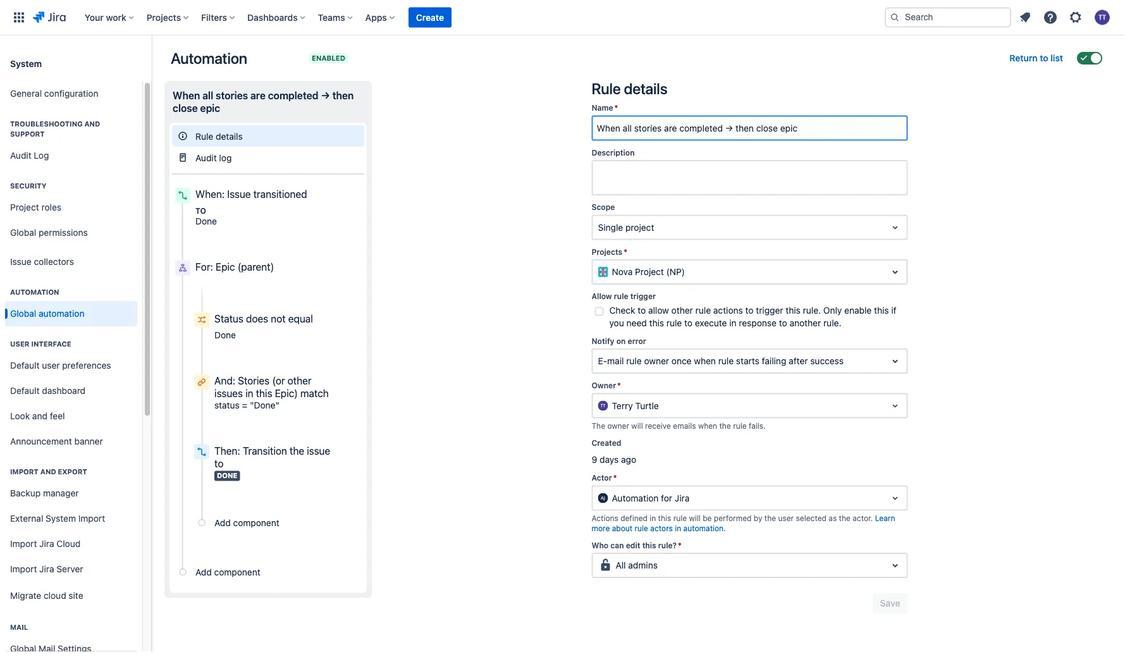 Task type: locate. For each thing, give the bounding box(es) containing it.
0 vertical spatial jira
[[675, 493, 690, 503]]

9 days ago
[[592, 454, 636, 465]]

global for global automation
[[10, 308, 36, 319]]

1 horizontal spatial user
[[778, 514, 794, 523]]

1 horizontal spatial rule.
[[824, 317, 842, 328]]

Scope text field
[[598, 221, 600, 234]]

0 vertical spatial when
[[694, 356, 716, 366]]

rule. up another
[[803, 305, 821, 315]]

import inside import jira server link
[[10, 564, 37, 574]]

then
[[332, 89, 354, 102]]

1 vertical spatial details
[[216, 131, 243, 141]]

1 vertical spatial rule details
[[195, 131, 243, 141]]

1 vertical spatial open image
[[888, 264, 903, 280]]

1 vertical spatial rule.
[[824, 317, 842, 328]]

open image
[[888, 220, 903, 235], [888, 264, 903, 280], [888, 354, 903, 369]]

0 horizontal spatial rule.
[[803, 305, 821, 315]]

1 vertical spatial component
[[214, 567, 260, 577]]

projects up url option formatter__optionicon ww0ldb 2
[[592, 247, 622, 256]]

1 vertical spatial default
[[10, 386, 40, 396]]

0 vertical spatial user
[[42, 360, 60, 371]]

2 vertical spatial and
[[40, 468, 56, 476]]

audit for audit log
[[10, 150, 31, 161]]

all
[[616, 560, 626, 570]]

import down external
[[10, 539, 37, 549]]

audit
[[10, 150, 31, 161], [195, 152, 217, 163]]

automation
[[39, 308, 84, 319]]

1 horizontal spatial owner
[[644, 356, 669, 366]]

1 horizontal spatial will
[[689, 514, 701, 523]]

1 horizontal spatial other
[[671, 305, 693, 315]]

project inside security group
[[10, 202, 39, 213]]

* right owner
[[617, 381, 621, 390]]

security group
[[5, 168, 137, 249]]

open image for e-mail rule owner once when rule starts failing after success
[[888, 354, 903, 369]]

system down manager
[[46, 513, 76, 524]]

project roles link
[[5, 195, 137, 220]]

rule inside learn more about rule actors in automation.
[[635, 524, 648, 533]]

audit log
[[195, 152, 232, 163]]

user down interface
[[42, 360, 60, 371]]

0 horizontal spatial other
[[288, 375, 312, 387]]

2 vertical spatial jira
[[39, 564, 54, 574]]

0 vertical spatial and
[[84, 120, 100, 128]]

success
[[810, 356, 844, 366]]

2 default from the top
[[10, 386, 40, 396]]

=
[[242, 400, 247, 410]]

trigger up response
[[756, 305, 783, 315]]

1 global from the top
[[10, 227, 36, 238]]

1 vertical spatial projects
[[592, 247, 622, 256]]

1 vertical spatial global
[[10, 308, 36, 319]]

done
[[195, 216, 217, 226], [214, 330, 236, 340], [217, 472, 237, 480]]

when right the once
[[694, 356, 716, 366]]

external
[[10, 513, 43, 524]]

stories
[[238, 375, 270, 387]]

issue right when:
[[227, 188, 251, 200]]

teams button
[[314, 7, 358, 28]]

1 vertical spatial trigger
[[756, 305, 783, 315]]

external system import link
[[5, 506, 137, 531]]

url option formatter__optionicon ww0ldb 2 image
[[598, 267, 608, 277]]

can
[[611, 541, 624, 550]]

and:
[[214, 375, 235, 387]]

server
[[57, 564, 83, 574]]

1 vertical spatial system
[[46, 513, 76, 524]]

global automation
[[10, 308, 84, 319]]

to inside then: transition the issue to
[[214, 457, 223, 469]]

0 vertical spatial add component button
[[191, 512, 364, 534]]

will left be
[[689, 514, 701, 523]]

0 vertical spatial done
[[195, 216, 217, 226]]

1 vertical spatial other
[[288, 375, 312, 387]]

and for look
[[32, 411, 47, 421]]

your profile and settings image
[[1095, 10, 1110, 25]]

import for import jira cloud
[[10, 539, 37, 549]]

jira
[[675, 493, 690, 503], [39, 539, 54, 549], [39, 564, 54, 574]]

audit inside troubleshooting and support group
[[10, 150, 31, 161]]

enable
[[844, 305, 872, 315]]

rule up automation.
[[673, 514, 687, 523]]

0 horizontal spatial details
[[216, 131, 243, 141]]

when: issue transitioned to done
[[195, 188, 307, 226]]

preferences
[[62, 360, 111, 371]]

log
[[219, 152, 232, 163]]

terry turtle
[[612, 400, 659, 411]]

2 vertical spatial done
[[217, 472, 237, 480]]

this up the actors
[[658, 514, 671, 523]]

teams
[[318, 12, 345, 22]]

0 vertical spatial system
[[10, 58, 42, 68]]

and up 'backup manager'
[[40, 468, 56, 476]]

0 vertical spatial project
[[10, 202, 39, 213]]

* for automation
[[613, 473, 617, 482]]

0 vertical spatial other
[[671, 305, 693, 315]]

learn more about rule actors in automation. link
[[592, 514, 895, 533]]

global inside security group
[[10, 227, 36, 238]]

1 vertical spatial add component button
[[172, 561, 364, 583]]

audit inside button
[[195, 152, 217, 163]]

import up backup
[[10, 468, 38, 476]]

done down "to"
[[195, 216, 217, 226]]

when all stories are completed → then close epic
[[173, 89, 356, 114]]

automation up 'defined' on the bottom right of page
[[612, 493, 659, 503]]

0 vertical spatial default
[[10, 360, 40, 371]]

rule
[[592, 80, 621, 97], [195, 131, 213, 141]]

0 horizontal spatial rule details
[[195, 131, 243, 141]]

project down security at the left of page
[[10, 202, 39, 213]]

2 horizontal spatial automation
[[612, 493, 659, 503]]

issue left collectors
[[10, 257, 31, 267]]

other inside the allow rule trigger check to allow other rule actions to trigger this rule.  only enable this if you need this rule to execute in response to another rule.
[[671, 305, 693, 315]]

your work button
[[81, 7, 139, 28]]

1 vertical spatial rule
[[195, 131, 213, 141]]

jira left cloud
[[39, 539, 54, 549]]

response
[[739, 317, 777, 328]]

to up response
[[745, 305, 754, 315]]

learn more about rule actors in automation.
[[592, 514, 895, 533]]

rule left starts
[[718, 356, 734, 366]]

done for status
[[214, 330, 236, 340]]

in down actions at right top
[[729, 317, 737, 328]]

in up the actors
[[650, 514, 656, 523]]

0 vertical spatial projects
[[147, 12, 181, 22]]

rule down allow
[[667, 317, 682, 328]]

"done"
[[250, 400, 280, 410]]

Description text field
[[592, 160, 908, 195]]

for: epic (parent) button
[[172, 257, 364, 281]]

0 vertical spatial global
[[10, 227, 36, 238]]

troubleshooting and support group
[[5, 106, 137, 172]]

* for terry
[[617, 381, 621, 390]]

0 vertical spatial issue
[[227, 188, 251, 200]]

to left list
[[1040, 53, 1048, 63]]

status
[[214, 312, 243, 324]]

import jira cloud link
[[5, 531, 137, 557]]

to down the then:
[[214, 457, 223, 469]]

jira for cloud
[[39, 539, 54, 549]]

when
[[694, 356, 716, 366], [698, 422, 717, 430]]

rule details button
[[172, 125, 364, 147]]

details
[[624, 80, 667, 97], [216, 131, 243, 141]]

0 vertical spatial will
[[631, 422, 643, 430]]

trigger up allow
[[630, 292, 656, 301]]

in right the actors
[[675, 524, 681, 533]]

1 vertical spatial open image
[[888, 490, 903, 506]]

0 vertical spatial component
[[233, 518, 279, 528]]

in up '='
[[245, 387, 253, 399]]

when inside alert
[[698, 422, 717, 430]]

projects up sidebar navigation image
[[147, 12, 181, 22]]

rule down 'defined' on the bottom right of page
[[635, 524, 648, 533]]

0 horizontal spatial automation
[[10, 288, 59, 296]]

1 horizontal spatial rule
[[592, 80, 621, 97]]

owner left the once
[[644, 356, 669, 366]]

rule. down only
[[824, 317, 842, 328]]

issue collectors
[[10, 257, 74, 267]]

3 open image from the top
[[888, 558, 903, 573]]

rule up name *
[[592, 80, 621, 97]]

1 vertical spatial issue
[[10, 257, 31, 267]]

automation up all
[[171, 49, 247, 67]]

1 vertical spatial add
[[195, 567, 212, 577]]

and inside user interface group
[[32, 411, 47, 421]]

0 horizontal spatial owner
[[607, 422, 629, 430]]

done down the then:
[[217, 472, 237, 480]]

open image for automation for jira
[[888, 490, 903, 506]]

user interface group
[[5, 326, 137, 458]]

and inside troubleshooting and support
[[84, 120, 100, 128]]

emails
[[673, 422, 696, 430]]

1 horizontal spatial issue
[[227, 188, 251, 200]]

owner right the
[[607, 422, 629, 430]]

jira right for at the bottom right of the page
[[675, 493, 690, 503]]

0 horizontal spatial trigger
[[630, 292, 656, 301]]

ago
[[621, 454, 636, 465]]

None field
[[593, 117, 907, 139]]

2 global from the top
[[10, 308, 36, 319]]

0 vertical spatial open image
[[888, 220, 903, 235]]

2 vertical spatial open image
[[888, 558, 903, 573]]

*
[[614, 103, 618, 112], [624, 247, 627, 256], [617, 381, 621, 390], [613, 473, 617, 482], [678, 541, 682, 550]]

banner
[[74, 436, 103, 447]]

0 vertical spatial trigger
[[630, 292, 656, 301]]

this up "done"
[[256, 387, 272, 399]]

done inside status does not equal done
[[214, 330, 236, 340]]

issue
[[307, 445, 330, 457]]

done down status at the top left of page
[[214, 330, 236, 340]]

dashboards
[[247, 12, 298, 22]]

who
[[592, 541, 609, 550]]

global inside automation group
[[10, 308, 36, 319]]

1 horizontal spatial projects
[[592, 247, 622, 256]]

project left "(np)" on the right top of page
[[635, 267, 664, 277]]

the left issue
[[290, 445, 304, 457]]

None text field
[[598, 266, 600, 278], [598, 399, 600, 412], [598, 492, 600, 504], [598, 266, 600, 278], [598, 399, 600, 412], [598, 492, 600, 504]]

import inside import jira cloud link
[[10, 539, 37, 549]]

then:
[[214, 445, 240, 457]]

1 horizontal spatial trigger
[[756, 305, 783, 315]]

0 vertical spatial automation
[[171, 49, 247, 67]]

the left fails.
[[719, 422, 731, 430]]

rule details up audit log
[[195, 131, 243, 141]]

2 open image from the top
[[888, 490, 903, 506]]

global up user in the bottom left of the page
[[10, 308, 36, 319]]

rule left fails.
[[733, 422, 747, 430]]

dashboards button
[[244, 7, 310, 28]]

this down allow
[[649, 317, 664, 328]]

import down the backup manager link
[[78, 513, 105, 524]]

0 horizontal spatial user
[[42, 360, 60, 371]]

0 horizontal spatial rule
[[195, 131, 213, 141]]

default down user in the bottom left of the page
[[10, 360, 40, 371]]

1 vertical spatial owner
[[607, 422, 629, 430]]

0 vertical spatial open image
[[888, 398, 903, 413]]

this up another
[[786, 305, 801, 315]]

add
[[214, 518, 231, 528], [195, 567, 212, 577]]

global down project roles
[[10, 227, 36, 238]]

1 vertical spatial and
[[32, 411, 47, 421]]

0 horizontal spatial system
[[10, 58, 42, 68]]

when right emails
[[698, 422, 717, 430]]

3 open image from the top
[[888, 354, 903, 369]]

0 vertical spatial add
[[214, 518, 231, 528]]

announcement
[[10, 436, 72, 447]]

another
[[790, 317, 821, 328]]

import inside "external system import" link
[[78, 513, 105, 524]]

import jira server
[[10, 564, 83, 574]]

0 vertical spatial add component
[[214, 518, 279, 528]]

1 horizontal spatial system
[[46, 513, 76, 524]]

0 vertical spatial details
[[624, 80, 667, 97]]

issue collectors link
[[5, 249, 137, 275]]

to left 'execute'
[[684, 317, 693, 328]]

1 horizontal spatial rule details
[[592, 80, 667, 97]]

default for default dashboard
[[10, 386, 40, 396]]

and down configuration
[[84, 120, 100, 128]]

collectors
[[34, 257, 74, 267]]

1 vertical spatial jira
[[39, 539, 54, 549]]

be
[[703, 514, 712, 523]]

0 vertical spatial owner
[[644, 356, 669, 366]]

global automation link
[[5, 301, 137, 326]]

epic
[[200, 102, 220, 114]]

0 horizontal spatial projects
[[147, 12, 181, 22]]

1 horizontal spatial details
[[624, 80, 667, 97]]

who can edit this rule? *
[[592, 541, 682, 550]]

default inside "link"
[[10, 386, 40, 396]]

banner
[[0, 0, 1125, 35]]

1 vertical spatial when
[[698, 422, 717, 430]]

will inside alert
[[631, 422, 643, 430]]

automation up the global automation
[[10, 288, 59, 296]]

automation for jira image
[[598, 493, 608, 503]]

0 horizontal spatial will
[[631, 422, 643, 430]]

if
[[891, 305, 897, 315]]

done for when:
[[195, 216, 217, 226]]

rule details up name *
[[592, 80, 667, 97]]

and left feel
[[32, 411, 47, 421]]

general
[[10, 88, 42, 99]]

* right rule?
[[678, 541, 682, 550]]

Notify on error text field
[[598, 355, 600, 367]]

1 horizontal spatial audit
[[195, 152, 217, 163]]

projects
[[147, 12, 181, 22], [592, 247, 622, 256]]

1 default from the top
[[10, 360, 40, 371]]

* right name
[[614, 103, 618, 112]]

fails.
[[749, 422, 766, 430]]

0 vertical spatial rule details
[[592, 80, 667, 97]]

jira for server
[[39, 564, 54, 574]]

0 horizontal spatial project
[[10, 202, 39, 213]]

rule right the mail
[[626, 356, 642, 366]]

stories
[[216, 89, 248, 102]]

global permissions link
[[5, 220, 137, 245]]

projects button
[[143, 7, 194, 28]]

1 vertical spatial done
[[214, 330, 236, 340]]

terry turtle image
[[598, 401, 608, 411]]

rule inside button
[[195, 131, 213, 141]]

external system import
[[10, 513, 105, 524]]

will down terry turtle at the right of page
[[631, 422, 643, 430]]

open image
[[888, 398, 903, 413], [888, 490, 903, 506], [888, 558, 903, 573]]

0 horizontal spatial audit
[[10, 150, 31, 161]]

* up nova
[[624, 247, 627, 256]]

import up migrate
[[10, 564, 37, 574]]

2 vertical spatial open image
[[888, 354, 903, 369]]

jira left server
[[39, 564, 54, 574]]

2 vertical spatial automation
[[612, 493, 659, 503]]

you
[[609, 317, 624, 328]]

system up general
[[10, 58, 42, 68]]

jira image
[[33, 10, 66, 25], [33, 10, 66, 25]]

for
[[661, 493, 672, 503]]

and
[[84, 120, 100, 128], [32, 411, 47, 421], [40, 468, 56, 476]]

migrate cloud site link
[[5, 582, 137, 610]]

1 open image from the top
[[888, 398, 903, 413]]

1 vertical spatial project
[[635, 267, 664, 277]]

failing
[[762, 356, 786, 366]]

automation group
[[5, 275, 137, 330]]

1 vertical spatial automation
[[10, 288, 59, 296]]

done inside when: issue transitioned to done
[[195, 216, 217, 226]]

starts
[[736, 356, 760, 366]]

rule up audit log
[[195, 131, 213, 141]]

1 open image from the top
[[888, 220, 903, 235]]

in inside learn more about rule actors in automation.
[[675, 524, 681, 533]]

user left selected
[[778, 514, 794, 523]]

other up epic)
[[288, 375, 312, 387]]

allow rule trigger check to allow other rule actions to trigger this rule.  only enable this if you need this rule to execute in response to another rule.
[[592, 292, 897, 328]]

this
[[786, 305, 801, 315], [874, 305, 889, 315], [649, 317, 664, 328], [256, 387, 272, 399], [658, 514, 671, 523], [642, 541, 656, 550]]

other right allow
[[671, 305, 693, 315]]

then: transition the issue to
[[214, 445, 330, 469]]

projects inside popup button
[[147, 12, 181, 22]]

announcement banner link
[[5, 429, 137, 454]]

automation inside group
[[10, 288, 59, 296]]

and: stories (or other issues in this epic) match status = "done"
[[214, 375, 329, 410]]

default up look
[[10, 386, 40, 396]]

* right actor
[[613, 473, 617, 482]]

projects for projects
[[147, 12, 181, 22]]

rule up 'execute'
[[695, 305, 711, 315]]



Task type: vqa. For each thing, say whether or not it's contained in the screenshot.
'Look'
yes



Task type: describe. For each thing, give the bounding box(es) containing it.
filters button
[[197, 7, 240, 28]]

about
[[612, 524, 633, 533]]

for: epic (parent)
[[195, 261, 274, 273]]

appswitcher icon image
[[11, 10, 27, 25]]

default dashboard
[[10, 386, 85, 396]]

as
[[829, 514, 837, 523]]

all
[[203, 89, 213, 102]]

help image
[[1043, 10, 1058, 25]]

global for global permissions
[[10, 227, 36, 238]]

learn
[[875, 514, 895, 523]]

0 vertical spatial rule.
[[803, 305, 821, 315]]

in inside and: stories (or other issues in this epic) match status = "done"
[[245, 387, 253, 399]]

actor.
[[853, 514, 873, 523]]

terry
[[612, 400, 633, 411]]

all admins image
[[598, 558, 613, 573]]

need
[[627, 317, 647, 328]]

details inside button
[[216, 131, 243, 141]]

0 horizontal spatial add
[[195, 567, 212, 577]]

configuration
[[44, 88, 98, 99]]

on
[[617, 336, 626, 345]]

actions defined in this rule will be performed by the user selected as the actor.
[[592, 514, 875, 523]]

rule inside alert
[[733, 422, 747, 430]]

once
[[672, 356, 692, 366]]

after
[[789, 356, 808, 366]]

when for once
[[694, 356, 716, 366]]

banner containing your work
[[0, 0, 1125, 35]]

open image for terry turtle
[[888, 398, 903, 413]]

migrate
[[10, 590, 41, 601]]

nova
[[612, 267, 633, 277]]

the right as at the bottom right of page
[[839, 514, 851, 523]]

and for import
[[40, 468, 56, 476]]

work
[[106, 12, 126, 22]]

your work
[[85, 12, 126, 22]]

does
[[246, 312, 268, 324]]

name *
[[592, 103, 618, 112]]

return to list
[[1010, 53, 1063, 63]]

cloud
[[44, 590, 66, 601]]

return
[[1010, 53, 1038, 63]]

1 horizontal spatial project
[[635, 267, 664, 277]]

system inside import and export group
[[46, 513, 76, 524]]

scope
[[592, 203, 615, 212]]

site
[[69, 590, 83, 601]]

actors
[[650, 524, 673, 533]]

import and export group
[[5, 454, 137, 614]]

the owner will receive emails when the rule fails. alert
[[592, 421, 908, 431]]

status does not equal done
[[214, 312, 313, 340]]

look
[[10, 411, 30, 421]]

primary element
[[8, 0, 885, 35]]

* for nova
[[624, 247, 627, 256]]

projects for projects *
[[592, 247, 622, 256]]

dashboard
[[42, 386, 85, 396]]

projects *
[[592, 247, 627, 256]]

1 vertical spatial will
[[689, 514, 701, 523]]

0 horizontal spatial issue
[[10, 257, 31, 267]]

Search field
[[885, 7, 1011, 28]]

settings image
[[1068, 10, 1083, 25]]

e-mail rule owner once when rule starts failing after success
[[598, 356, 844, 366]]

only
[[823, 305, 842, 315]]

actor
[[592, 473, 612, 482]]

single project
[[598, 222, 654, 232]]

the inside then: transition the issue to
[[290, 445, 304, 457]]

created
[[592, 438, 621, 447]]

2 open image from the top
[[888, 264, 903, 280]]

→
[[321, 89, 330, 102]]

security
[[10, 182, 46, 190]]

0 vertical spatial rule
[[592, 80, 621, 97]]

open image for single project
[[888, 220, 903, 235]]

sidebar navigation image
[[138, 51, 166, 76]]

1 horizontal spatial add
[[214, 518, 231, 528]]

this left the if
[[874, 305, 889, 315]]

all admins
[[616, 560, 658, 570]]

import for import and export
[[10, 468, 38, 476]]

the
[[592, 422, 605, 430]]

default for default user preferences
[[10, 360, 40, 371]]

to up need
[[638, 305, 646, 315]]

epic
[[216, 261, 235, 273]]

global permissions
[[10, 227, 88, 238]]

the owner will receive emails when the rule fails.
[[592, 422, 766, 430]]

description
[[592, 148, 635, 157]]

notifications image
[[1018, 10, 1033, 25]]

mail
[[10, 623, 28, 632]]

other inside and: stories (or other issues in this epic) match status = "done"
[[288, 375, 312, 387]]

backup manager
[[10, 488, 79, 498]]

create
[[416, 12, 444, 22]]

default user preferences link
[[5, 353, 137, 378]]

rule details inside button
[[195, 131, 243, 141]]

issue inside when: issue transitioned to done
[[227, 188, 251, 200]]

1 vertical spatial add component
[[195, 567, 260, 577]]

receive
[[645, 422, 671, 430]]

actions
[[713, 305, 743, 315]]

when for emails
[[698, 422, 717, 430]]

when
[[173, 89, 200, 102]]

owner inside alert
[[607, 422, 629, 430]]

(np)
[[666, 267, 685, 277]]

audit log
[[10, 150, 49, 161]]

interface
[[31, 340, 71, 348]]

filters
[[201, 12, 227, 22]]

performed
[[714, 514, 752, 523]]

search image
[[890, 12, 900, 22]]

1 horizontal spatial automation
[[171, 49, 247, 67]]

create button
[[408, 7, 452, 28]]

mail
[[607, 356, 624, 366]]

import for import jira server
[[10, 564, 37, 574]]

audit for audit log
[[195, 152, 217, 163]]

support
[[10, 130, 45, 138]]

issues
[[214, 387, 243, 399]]

rule up check
[[614, 292, 628, 301]]

edit
[[626, 541, 640, 550]]

notify
[[592, 336, 614, 345]]

this right the edit
[[642, 541, 656, 550]]

project roles
[[10, 202, 61, 213]]

user inside group
[[42, 360, 60, 371]]

in inside the allow rule trigger check to allow other rule actions to trigger this rule.  only enable this if you need this rule to execute in response to another rule.
[[729, 317, 737, 328]]

close
[[173, 102, 198, 114]]

1 vertical spatial user
[[778, 514, 794, 523]]

defined
[[621, 514, 648, 523]]

to inside button
[[1040, 53, 1048, 63]]

mail group
[[5, 610, 137, 652]]

match
[[300, 387, 329, 399]]

default dashboard link
[[5, 378, 137, 404]]

backup manager link
[[5, 481, 137, 506]]

the right the by
[[765, 514, 776, 523]]

look and feel
[[10, 411, 65, 421]]

error
[[628, 336, 646, 345]]

turtle
[[635, 400, 659, 411]]

are
[[250, 89, 266, 102]]

and for troubleshooting
[[84, 120, 100, 128]]

this inside and: stories (or other issues in this epic) match status = "done"
[[256, 387, 272, 399]]

duplicate image
[[331, 444, 346, 460]]

manager
[[43, 488, 79, 498]]

to left another
[[779, 317, 787, 328]]

automation.
[[683, 524, 726, 533]]

the inside the owner will receive emails when the rule fails. alert
[[719, 422, 731, 430]]

export
[[58, 468, 87, 476]]



